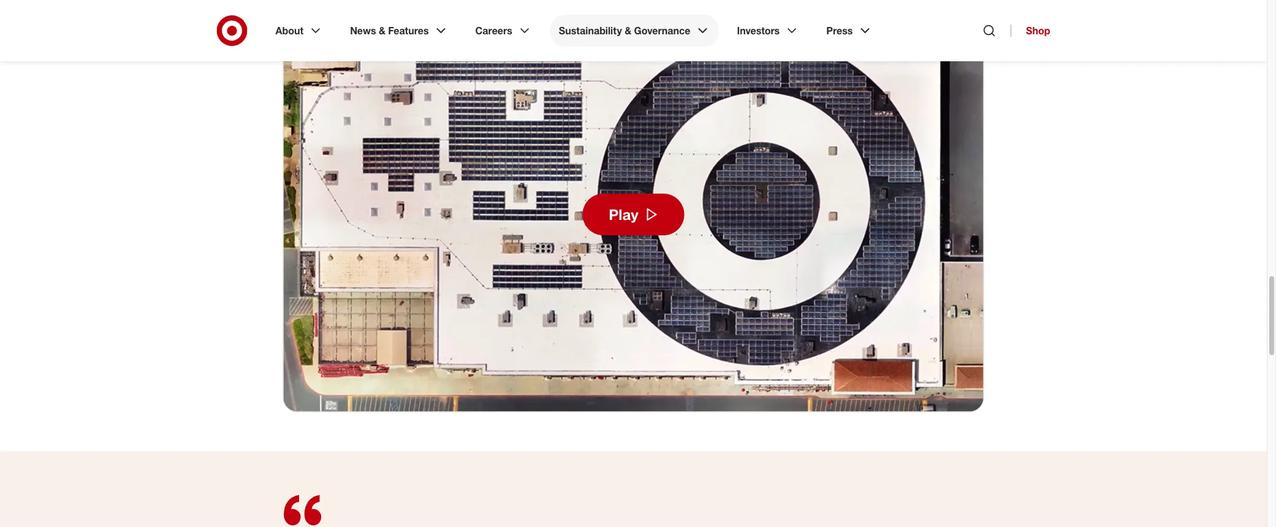 Task type: vqa. For each thing, say whether or not it's contained in the screenshot.
team. on the left top
no



Task type: describe. For each thing, give the bounding box(es) containing it.
press link
[[818, 15, 881, 47]]

shop
[[1027, 25, 1051, 36]]

shop link
[[1011, 25, 1051, 37]]

play button
[[583, 194, 685, 236]]

governance
[[634, 25, 691, 36]]

about
[[276, 25, 304, 36]]

sustainability & governance
[[559, 25, 691, 36]]

news & features link
[[342, 15, 457, 47]]



Task type: locate. For each thing, give the bounding box(es) containing it.
play
[[609, 206, 639, 224]]

careers link
[[467, 15, 541, 47]]

0 horizontal spatial &
[[379, 25, 386, 36]]

&
[[379, 25, 386, 36], [625, 25, 632, 36]]

news
[[350, 25, 376, 36]]

1 & from the left
[[379, 25, 386, 36]]

features
[[388, 25, 429, 36]]

news & features
[[350, 25, 429, 36]]

sustainability
[[559, 25, 622, 36]]

& for features
[[379, 25, 386, 36]]

& right news
[[379, 25, 386, 36]]

investors link
[[729, 15, 808, 47]]

investors
[[737, 25, 780, 36]]

& left governance
[[625, 25, 632, 36]]

press
[[827, 25, 853, 36]]

1 horizontal spatial &
[[625, 25, 632, 36]]

careers
[[476, 25, 513, 36]]

about link
[[267, 15, 332, 47]]

& for governance
[[625, 25, 632, 36]]

2 & from the left
[[625, 25, 632, 36]]

target forward image
[[284, 18, 984, 412]]

sustainability & governance link
[[551, 15, 719, 47]]



